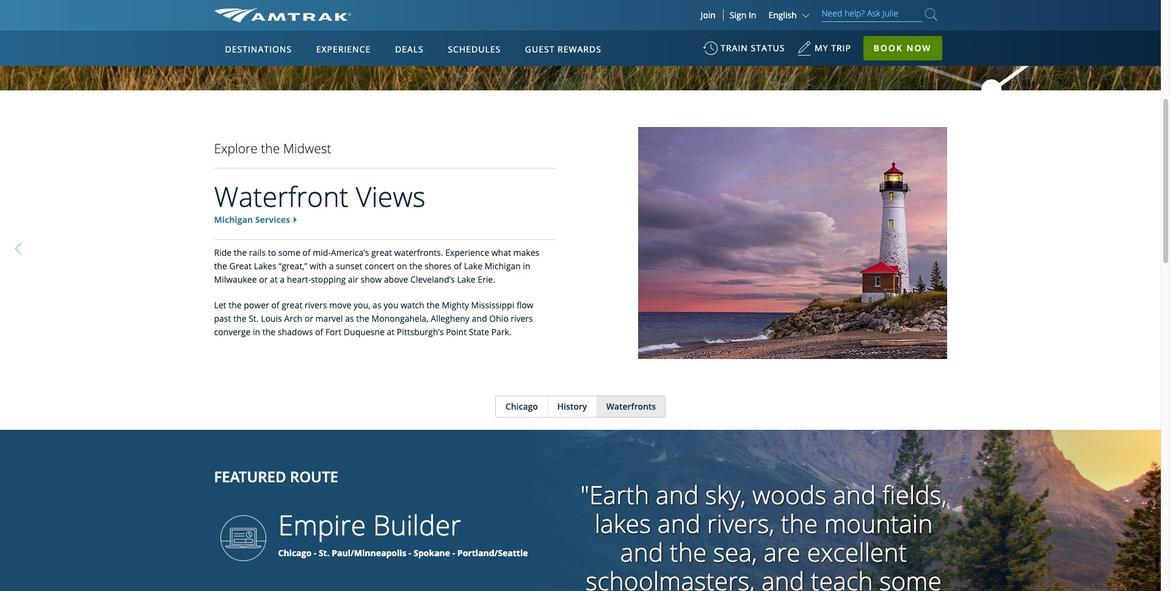 Task type: vqa. For each thing, say whether or not it's contained in the screenshot.
Duquesne
yes



Task type: describe. For each thing, give the bounding box(es) containing it.
excellent
[[807, 535, 907, 569]]

amtrak image
[[214, 8, 351, 23]]

of left mid-
[[303, 247, 311, 258]]

ohio
[[489, 313, 508, 324]]

the right rivers,
[[781, 506, 818, 540]]

michigan inside ride the rails to some of mid-america's great waterfronts. experience what makes the great lakes "great," with a sunset concert on the shores of lake michigan in milwaukee or at a heart-stopping air show above cleveland's lake erie.
[[485, 260, 521, 272]]

0 horizontal spatial as
[[345, 313, 354, 324]]

america's
[[331, 247, 369, 258]]

st. inside empire builder chicago - st. paul/minneapolis - spokane - portland/seattle
[[319, 547, 330, 559]]

the right let
[[229, 299, 242, 311]]

0 vertical spatial a
[[329, 260, 334, 272]]

rewards
[[558, 43, 601, 55]]

trip
[[831, 42, 851, 54]]

past
[[214, 313, 231, 324]]

mid-
[[313, 247, 331, 258]]

sign in
[[730, 9, 756, 21]]

great
[[229, 260, 252, 272]]

great inside ride the rails to some of mid-america's great waterfronts. experience what makes the great lakes "great," with a sunset concert on the shores of lake michigan in milwaukee or at a heart-stopping air show above cleveland's lake erie.
[[371, 247, 392, 258]]

"earth and sky, woods and fields, lakes and rivers, the mountain and the sea, are excellent schoolmasters, and teach s
[[581, 477, 947, 591]]

great inside 'let the power of great rivers move you, as you watch the mighty mississippi flow past the st. louis arch or marvel as the monongahela, allegheny and ohio rivers converge in the shadows of fort duquesne at pittsburgh's point state park.'
[[282, 299, 302, 311]]

route
[[290, 466, 338, 486]]

converge
[[214, 326, 251, 338]]

cleveland's
[[410, 274, 455, 285]]

train status link
[[703, 37, 785, 67]]

chicago button
[[496, 396, 547, 417]]

flow
[[517, 299, 533, 311]]

status
[[751, 42, 785, 54]]

guest rewards
[[525, 43, 601, 55]]

to
[[268, 247, 276, 258]]

1 horizontal spatial rivers
[[511, 313, 533, 324]]

train
[[721, 42, 748, 54]]

schedules
[[448, 43, 501, 55]]

duquesne
[[344, 326, 385, 338]]

some
[[278, 247, 300, 258]]

join
[[701, 9, 716, 21]]

show
[[361, 274, 382, 285]]

point
[[446, 326, 467, 338]]

schedules link
[[443, 31, 506, 66]]

lakes
[[595, 506, 651, 540]]

mississippi
[[471, 299, 514, 311]]

the down waterfronts.
[[409, 260, 422, 272]]

ride the rails to some of mid-america's great waterfronts. experience what makes the great lakes "great," with a sunset concert on the shores of lake michigan in milwaukee or at a heart-stopping air show above cleveland's lake erie.
[[214, 247, 539, 285]]

power
[[244, 299, 269, 311]]

my
[[815, 42, 828, 54]]

concert
[[365, 260, 395, 272]]

2 - from the left
[[409, 547, 411, 559]]

rails
[[249, 247, 266, 258]]

waterfronts button
[[597, 396, 665, 417]]

explore
[[214, 140, 258, 157]]

makes
[[513, 247, 539, 258]]

explore the midwest
[[214, 140, 331, 157]]

the right watch
[[427, 299, 440, 311]]

let the power of great rivers move you, as you watch the mighty mississippi flow past the st. louis arch or marvel as the monongahela, allegheny and ohio rivers converge in the shadows of fort duquesne at pittsburgh's point state park.
[[214, 299, 533, 338]]

the up great at top left
[[234, 247, 247, 258]]

at inside ride the rails to some of mid-america's great waterfronts. experience what makes the great lakes "great," with a sunset concert on the shores of lake michigan in milwaukee or at a heart-stopping air show above cleveland's lake erie.
[[270, 274, 278, 285]]

views
[[356, 178, 426, 215]]

woods
[[752, 477, 826, 511]]

are
[[764, 535, 801, 569]]

0 horizontal spatial a
[[280, 274, 285, 285]]

allegheny
[[431, 313, 470, 324]]

waterfront views michigan services
[[214, 178, 426, 225]]

english button
[[769, 9, 813, 21]]

1 vertical spatial lake
[[457, 274, 476, 285]]

the down ride
[[214, 260, 227, 272]]

in inside 'let the power of great rivers move you, as you watch the mighty mississippi flow past the st. louis arch or marvel as the monongahela, allegheny and ohio rivers converge in the shadows of fort duquesne at pittsburgh's point state park.'
[[253, 326, 260, 338]]

michigan inside the waterfront views michigan services
[[214, 214, 253, 225]]

stopping
[[311, 274, 346, 285]]

move
[[329, 299, 351, 311]]

join button
[[693, 9, 724, 21]]

sign
[[730, 9, 747, 21]]

in inside ride the rails to some of mid-america's great waterfronts. experience what makes the great lakes "great," with a sunset concert on the shores of lake michigan in milwaukee or at a heart-stopping air show above cleveland's lake erie.
[[523, 260, 530, 272]]

featured
[[214, 466, 286, 486]]

sign in button
[[730, 9, 756, 21]]

teach
[[811, 564, 873, 591]]

erie.
[[478, 274, 495, 285]]

and inside 'let the power of great rivers move you, as you watch the mighty mississippi flow past the st. louis arch or marvel as the monongahela, allegheny and ohio rivers converge in the shadows of fort duquesne at pittsburgh's point state park.'
[[472, 313, 487, 324]]

history button
[[547, 396, 596, 417]]

0 vertical spatial as
[[373, 299, 381, 311]]

the down you,
[[356, 313, 369, 324]]

above
[[384, 274, 408, 285]]

fort
[[325, 326, 342, 338]]

book
[[874, 42, 903, 54]]

waterfront
[[214, 178, 349, 215]]

marvel
[[315, 313, 343, 324]]



Task type: locate. For each thing, give the bounding box(es) containing it.
waterfronts
[[606, 401, 656, 412]]

0 vertical spatial lake
[[464, 260, 482, 272]]

"great,"
[[279, 260, 307, 272]]

watch
[[401, 299, 424, 311]]

in
[[749, 9, 756, 21]]

lake
[[464, 260, 482, 272], [457, 274, 476, 285]]

1 vertical spatial in
[[253, 326, 260, 338]]

application inside 'banner'
[[259, 102, 553, 273]]

michigan down what
[[485, 260, 521, 272]]

0 vertical spatial or
[[259, 274, 268, 285]]

lake left erie.
[[457, 274, 476, 285]]

1 horizontal spatial -
[[409, 547, 411, 559]]

rivers up marvel
[[305, 299, 327, 311]]

as left you
[[373, 299, 381, 311]]

- left spokane
[[409, 547, 411, 559]]

1 horizontal spatial st.
[[319, 547, 330, 559]]

guest rewards button
[[520, 32, 606, 67]]

chicago inside button
[[506, 401, 538, 412]]

services
[[255, 214, 290, 225]]

1 horizontal spatial or
[[305, 313, 313, 324]]

shadows
[[278, 326, 313, 338]]

- right spokane
[[452, 547, 455, 559]]

the left sea,
[[670, 535, 707, 569]]

sunset
[[336, 260, 362, 272]]

rivers down flow
[[511, 313, 533, 324]]

0 horizontal spatial in
[[253, 326, 260, 338]]

at down monongahela,
[[387, 326, 395, 338]]

book now
[[874, 42, 932, 54]]

great
[[371, 247, 392, 258], [282, 299, 302, 311]]

at down the lakes
[[270, 274, 278, 285]]

great up "concert"
[[371, 247, 392, 258]]

chicago inside empire builder chicago - st. paul/minneapolis - spokane - portland/seattle
[[278, 547, 312, 559]]

you,
[[354, 299, 370, 311]]

0 horizontal spatial experience
[[316, 43, 371, 55]]

milwaukee
[[214, 274, 257, 285]]

0 vertical spatial michigan
[[214, 214, 253, 225]]

history
[[557, 401, 587, 412]]

english
[[769, 9, 797, 21]]

park.
[[491, 326, 512, 338]]

banner containing join
[[0, 0, 1161, 282]]

mighty
[[442, 299, 469, 311]]

1 vertical spatial a
[[280, 274, 285, 285]]

1 horizontal spatial great
[[371, 247, 392, 258]]

experience inside ride the rails to some of mid-america's great waterfronts. experience what makes the great lakes "great," with a sunset concert on the shores of lake michigan in milwaukee or at a heart-stopping air show above cleveland's lake erie.
[[445, 247, 489, 258]]

or down the lakes
[[259, 274, 268, 285]]

1 horizontal spatial chicago
[[506, 401, 538, 412]]

0 horizontal spatial great
[[282, 299, 302, 311]]

chicago left history button
[[506, 401, 538, 412]]

now
[[907, 42, 932, 54]]

or
[[259, 274, 268, 285], [305, 313, 313, 324]]

pittsburgh's
[[397, 326, 444, 338]]

0 vertical spatial rivers
[[305, 299, 327, 311]]

lakes
[[254, 260, 276, 272]]

featured route
[[214, 466, 338, 486]]

ride
[[214, 247, 232, 258]]

"earth
[[581, 477, 649, 511]]

1 vertical spatial st.
[[319, 547, 330, 559]]

train status
[[721, 42, 785, 54]]

experience button
[[311, 32, 376, 67]]

1 vertical spatial rivers
[[511, 313, 533, 324]]

1 horizontal spatial at
[[387, 326, 395, 338]]

1 vertical spatial great
[[282, 299, 302, 311]]

mountain
[[824, 506, 933, 540]]

1 horizontal spatial in
[[523, 260, 530, 272]]

banner
[[0, 0, 1161, 282]]

chicago
[[506, 401, 538, 412], [278, 547, 312, 559]]

shores
[[425, 260, 451, 272]]

the up 'converge'
[[233, 313, 246, 324]]

regions map image
[[259, 102, 553, 273]]

builder
[[373, 506, 461, 544]]

air
[[348, 274, 358, 285]]

fields,
[[882, 477, 947, 511]]

1 horizontal spatial a
[[329, 260, 334, 272]]

state
[[469, 326, 489, 338]]

empire builder chicago - st. paul/minneapolis - spokane - portland/seattle
[[278, 506, 528, 559]]

0 vertical spatial chicago
[[506, 401, 538, 412]]

what
[[491, 247, 511, 258]]

the right "explore"
[[261, 140, 280, 157]]

destinations
[[225, 43, 292, 55]]

arch
[[284, 313, 302, 324]]

-
[[314, 547, 317, 559], [409, 547, 411, 559], [452, 547, 455, 559]]

a left heart-
[[280, 274, 285, 285]]

1 horizontal spatial as
[[373, 299, 381, 311]]

1 horizontal spatial michigan
[[485, 260, 521, 272]]

a right with at the top of the page
[[329, 260, 334, 272]]

my trip button
[[797, 37, 851, 67]]

schoolmasters,
[[586, 564, 755, 591]]

michigan
[[214, 214, 253, 225], [485, 260, 521, 272]]

Please enter your search item search field
[[822, 6, 923, 22]]

heart-
[[287, 274, 311, 285]]

2 horizontal spatial -
[[452, 547, 455, 559]]

- down the empire
[[314, 547, 317, 559]]

st. down power
[[249, 313, 259, 324]]

1 vertical spatial experience
[[445, 247, 489, 258]]

the down louis
[[262, 326, 276, 338]]

of right shores
[[454, 260, 462, 272]]

louis
[[261, 313, 282, 324]]

search icon image
[[925, 6, 937, 23]]

at inside 'let the power of great rivers move you, as you watch the mighty mississippi flow past the st. louis arch or marvel as the monongahela, allegheny and ohio rivers converge in the shadows of fort duquesne at pittsburgh's point state park.'
[[387, 326, 395, 338]]

destinations button
[[220, 32, 297, 67]]

empire
[[278, 506, 366, 544]]

1 vertical spatial as
[[345, 313, 354, 324]]

0 vertical spatial in
[[523, 260, 530, 272]]

on
[[397, 260, 407, 272]]

0 vertical spatial st.
[[249, 313, 259, 324]]

paul/minneapolis
[[332, 547, 406, 559]]

in down makes
[[523, 260, 530, 272]]

or right arch
[[305, 313, 313, 324]]

michigan up ride
[[214, 214, 253, 225]]

st. inside 'let the power of great rivers move you, as you watch the mighty mississippi flow past the st. louis arch or marvel as the monongahela, allegheny and ohio rivers converge in the shadows of fort duquesne at pittsburgh's point state park.'
[[249, 313, 259, 324]]

spokane
[[414, 547, 450, 559]]

sea,
[[713, 535, 757, 569]]

or inside 'let the power of great rivers move you, as you watch the mighty mississippi flow past the st. louis arch or marvel as the monongahela, allegheny and ohio rivers converge in the shadows of fort duquesne at pittsburgh's point state park.'
[[305, 313, 313, 324]]

0 vertical spatial at
[[270, 274, 278, 285]]

let
[[214, 299, 226, 311]]

0 horizontal spatial at
[[270, 274, 278, 285]]

monongahela,
[[371, 313, 429, 324]]

the
[[261, 140, 280, 157], [234, 247, 247, 258], [214, 260, 227, 272], [409, 260, 422, 272], [229, 299, 242, 311], [427, 299, 440, 311], [233, 313, 246, 324], [356, 313, 369, 324], [262, 326, 276, 338], [781, 506, 818, 540], [670, 535, 707, 569]]

0 horizontal spatial or
[[259, 274, 268, 285]]

1 horizontal spatial experience
[[445, 247, 489, 258]]

st. down the empire
[[319, 547, 330, 559]]

deals
[[395, 43, 424, 55]]

experience
[[316, 43, 371, 55], [445, 247, 489, 258]]

0 horizontal spatial michigan
[[214, 214, 253, 225]]

1 vertical spatial chicago
[[278, 547, 312, 559]]

1 vertical spatial or
[[305, 313, 313, 324]]

my trip
[[815, 42, 851, 54]]

lake up erie.
[[464, 260, 482, 272]]

application
[[259, 102, 553, 273]]

1 vertical spatial michigan
[[485, 260, 521, 272]]

0 horizontal spatial st.
[[249, 313, 259, 324]]

0 horizontal spatial -
[[314, 547, 317, 559]]

3 - from the left
[[452, 547, 455, 559]]

chicago down the empire
[[278, 547, 312, 559]]

deals button
[[390, 32, 429, 67]]

waterfronts.
[[394, 247, 443, 258]]

with
[[310, 260, 327, 272]]

of left fort on the bottom of page
[[315, 326, 323, 338]]

or inside ride the rails to some of mid-america's great waterfronts. experience what makes the great lakes "great," with a sunset concert on the shores of lake michigan in milwaukee or at a heart-stopping air show above cleveland's lake erie.
[[259, 274, 268, 285]]

1 - from the left
[[314, 547, 317, 559]]

michigan services link
[[214, 214, 290, 225]]

in right 'converge'
[[253, 326, 260, 338]]

0 vertical spatial great
[[371, 247, 392, 258]]

as down move
[[345, 313, 354, 324]]

experience inside 'popup button'
[[316, 43, 371, 55]]

great up arch
[[282, 299, 302, 311]]

rivers,
[[707, 506, 774, 540]]

of up louis
[[271, 299, 279, 311]]

book now button
[[863, 36, 942, 60]]

0 horizontal spatial rivers
[[305, 299, 327, 311]]

1 vertical spatial at
[[387, 326, 395, 338]]

0 vertical spatial experience
[[316, 43, 371, 55]]

midwest
[[283, 140, 331, 157]]

0 horizontal spatial chicago
[[278, 547, 312, 559]]



